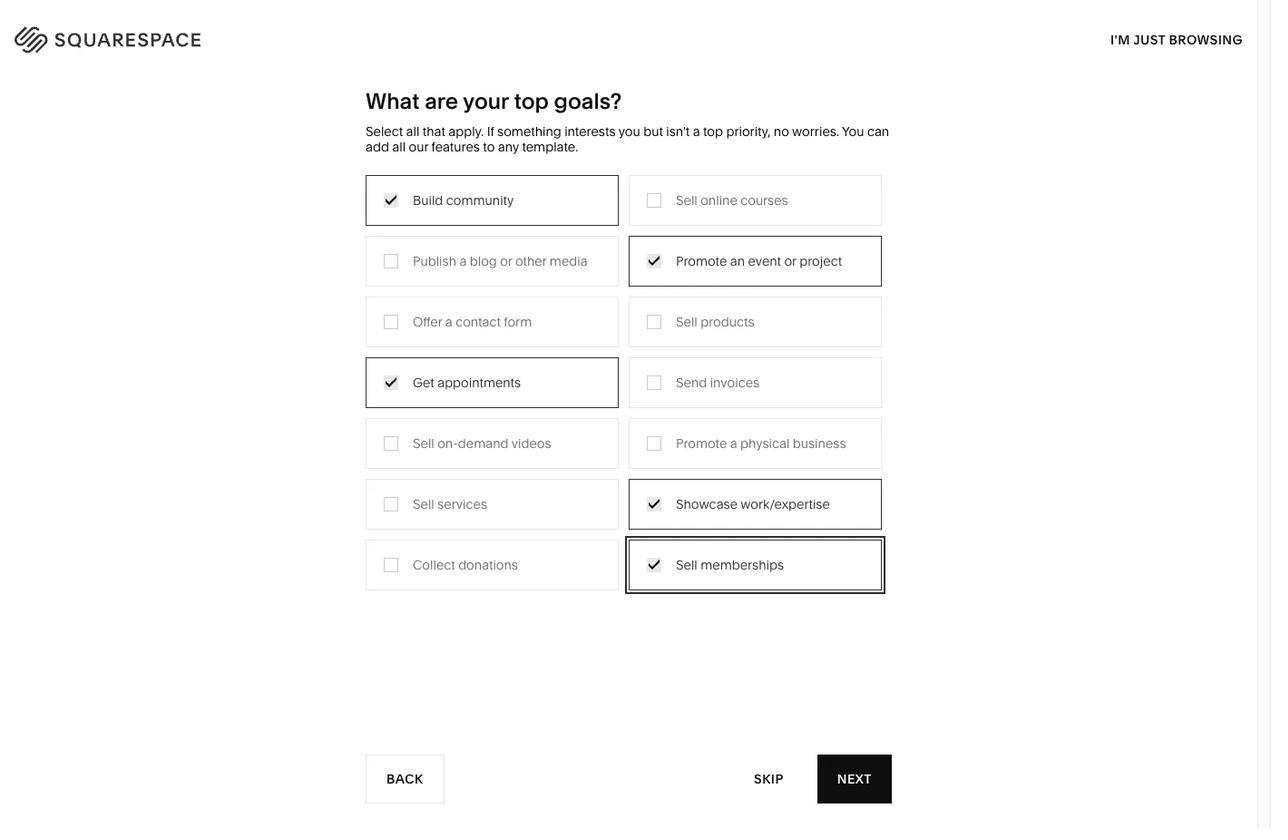 Task type: describe. For each thing, give the bounding box(es) containing it.
& for decor
[[869, 252, 877, 268]]

pazari element
[[862, 621, 1206, 829]]

a left blog
[[460, 253, 467, 269]]

products
[[701, 314, 755, 330]]

back button
[[366, 755, 444, 804]]

but
[[644, 123, 663, 140]]

travel link
[[638, 252, 691, 268]]

lusaka image
[[457, 621, 801, 829]]

real estate & properties
[[638, 388, 780, 405]]

nature & animals
[[830, 279, 932, 296]]

& right 'send'
[[707, 388, 715, 405]]

sell online courses
[[676, 192, 788, 208]]

or inside whether you need a portfolio website, an online store, or a personal blog, you can use squarespace's customizable and responsive website templates to get started.
[[1130, 107, 1144, 125]]

popular designs
[[273, 252, 372, 268]]

get
[[984, 142, 1007, 160]]

weddings link
[[638, 361, 717, 377]]

a right store,
[[1148, 107, 1156, 125]]

services
[[523, 279, 574, 296]]

profits
[[561, 334, 598, 350]]

all left our
[[392, 139, 406, 155]]

sell on-demand videos
[[413, 435, 551, 452]]

if
[[487, 123, 494, 140]]

any inside make any template yours with ease.
[[181, 98, 258, 154]]

local
[[447, 307, 479, 323]]

events link
[[638, 334, 696, 350]]

get
[[413, 374, 435, 391]]

worries.
[[792, 123, 839, 140]]

community & non-profits link
[[447, 334, 616, 350]]

estate
[[667, 388, 704, 405]]

whether
[[757, 107, 816, 125]]

community
[[447, 334, 516, 350]]

entertainment
[[447, 388, 531, 405]]

restaurants
[[638, 279, 709, 296]]

lusaka element
[[457, 621, 801, 829]]

sell for sell services
[[413, 496, 435, 512]]

0 horizontal spatial online
[[701, 192, 738, 208]]

degraw element
[[52, 621, 395, 829]]

what
[[366, 88, 420, 114]]

what are your top goals? select all that apply. if something interests you but isn't a top priority, no worries. you can add all our features to any template.
[[366, 88, 890, 155]]

decor
[[881, 252, 917, 268]]

community & non-profits
[[447, 334, 598, 350]]

sell products
[[676, 314, 755, 330]]

business
[[793, 435, 846, 452]]

personal
[[757, 124, 817, 143]]

pazari image
[[862, 621, 1206, 829]]

business
[[482, 307, 535, 323]]

priority,
[[726, 123, 771, 140]]

& for non-
[[519, 334, 527, 350]]

something
[[497, 123, 562, 140]]

squarespace logo link
[[36, 23, 276, 50]]

build community
[[413, 192, 514, 208]]

promote for promote an event or project
[[676, 253, 727, 269]]

sell services
[[413, 496, 487, 512]]

event
[[748, 253, 781, 269]]

collect
[[413, 557, 455, 573]]

contact
[[456, 314, 501, 330]]

media
[[638, 307, 676, 323]]

store,
[[1088, 107, 1127, 125]]

features
[[432, 139, 480, 155]]

sell for sell on-demand videos
[[413, 435, 435, 452]]

sell for sell products
[[676, 314, 698, 330]]

home & decor
[[830, 252, 917, 268]]

podcasts
[[690, 307, 745, 323]]

skip
[[754, 771, 784, 787]]

to inside what are your top goals? select all that apply. if something interests you but isn't a top priority, no worries. you can add all our features to any template.
[[483, 139, 495, 155]]

nature
[[830, 279, 870, 296]]

to inside whether you need a portfolio website, an online store, or a personal blog, you can use squarespace's customizable and responsive website templates to get started.
[[966, 142, 980, 160]]

yours
[[51, 144, 172, 200]]

on-
[[438, 435, 458, 452]]

popular
[[273, 252, 320, 268]]

promote for promote a physical business
[[676, 435, 727, 452]]

popular designs link
[[255, 252, 372, 268]]

add
[[366, 139, 389, 155]]

courses
[[741, 192, 788, 208]]

you inside what are your top goals? select all that apply. if something interests you but isn't a top priority, no worries. you can add all our features to any template.
[[619, 123, 640, 140]]

isn't
[[666, 123, 690, 140]]

nature & animals link
[[830, 279, 950, 296]]

demand
[[458, 435, 509, 452]]

in
[[1222, 28, 1235, 44]]

publish
[[413, 253, 456, 269]]

animals
[[884, 279, 932, 296]]

website
[[836, 142, 890, 160]]

home
[[830, 252, 866, 268]]

need
[[847, 107, 883, 125]]

events
[[638, 334, 678, 350]]

whether you need a portfolio website, an online store, or a personal blog, you can use squarespace's customizable and responsive website templates to get started.
[[757, 107, 1171, 160]]

offer a contact form
[[413, 314, 532, 330]]

donations
[[458, 557, 518, 573]]



Task type: vqa. For each thing, say whether or not it's contained in the screenshot.
Media
yes



Task type: locate. For each thing, give the bounding box(es) containing it.
just
[[1134, 31, 1166, 48]]

sell up the events link
[[676, 314, 698, 330]]

1 horizontal spatial online
[[1042, 107, 1084, 125]]

customizable
[[1049, 124, 1141, 143]]

website,
[[960, 107, 1018, 125]]

to right features
[[483, 139, 495, 155]]

sell left memberships
[[676, 557, 698, 573]]

professional
[[447, 279, 519, 296]]

professional services
[[447, 279, 574, 296]]

videos
[[512, 435, 551, 452]]

fashion
[[447, 252, 493, 268]]

sell for sell memberships
[[676, 557, 698, 573]]

media & podcasts link
[[638, 307, 763, 323]]

top right isn't
[[703, 123, 723, 140]]

1 horizontal spatial you
[[819, 107, 844, 125]]

all left that
[[406, 123, 420, 140]]

home & decor link
[[830, 252, 935, 268]]

1 horizontal spatial top
[[703, 123, 723, 140]]

and
[[1145, 124, 1171, 143]]

& right nature
[[873, 279, 881, 296]]

sell left services
[[413, 496, 435, 512]]

are
[[425, 88, 458, 114]]

i'm
[[1111, 31, 1131, 48]]

a right isn't
[[693, 123, 700, 140]]

2 horizontal spatial or
[[1130, 107, 1144, 125]]

0 horizontal spatial you
[[619, 123, 640, 140]]

started.
[[1010, 142, 1063, 160]]

local business
[[447, 307, 535, 323]]

travel
[[638, 252, 673, 268]]

1 promote from the top
[[676, 253, 727, 269]]

2 promote from the top
[[676, 435, 727, 452]]

0 vertical spatial an
[[1021, 107, 1038, 125]]

& right home
[[869, 252, 877, 268]]

your
[[463, 88, 509, 114]]

sell up travel link
[[676, 192, 698, 208]]

2 horizontal spatial you
[[859, 124, 884, 143]]

food
[[447, 361, 478, 377]]

1 vertical spatial an
[[730, 253, 745, 269]]

skip button
[[734, 755, 804, 805]]

interests
[[565, 123, 616, 140]]

real
[[638, 388, 664, 405]]

sell memberships
[[676, 557, 784, 573]]

an inside whether you need a portfolio website, an online store, or a personal blog, you can use squarespace's customizable and responsive website templates to get started.
[[1021, 107, 1038, 125]]

professional services link
[[447, 279, 592, 296]]

squarespace logo image
[[36, 23, 222, 50]]

you
[[842, 123, 864, 140]]

a right need
[[886, 107, 894, 125]]

publish a blog or other media
[[413, 253, 588, 269]]

top up something
[[514, 88, 549, 114]]

media & podcasts
[[638, 307, 745, 323]]

offer
[[413, 314, 442, 330]]

1 vertical spatial promote
[[676, 435, 727, 452]]

0 horizontal spatial top
[[514, 88, 549, 114]]

you
[[819, 107, 844, 125], [619, 123, 640, 140], [859, 124, 884, 143]]

memberships
[[701, 557, 784, 573]]

1 vertical spatial online
[[701, 192, 738, 208]]

use
[[916, 124, 941, 143]]

select
[[366, 123, 403, 140]]

an
[[1021, 107, 1038, 125], [730, 253, 745, 269]]

or for promote an event or project
[[784, 253, 797, 269]]

online inside whether you need a portfolio website, an online store, or a personal blog, you can use squarespace's customizable and responsive website templates to get started.
[[1042, 107, 1084, 125]]

online left courses
[[701, 192, 738, 208]]

a inside what are your top goals? select all that apply. if something interests you but isn't a top priority, no worries. you can add all our features to any template.
[[693, 123, 700, 140]]

any inside what are your top goals? select all that apply. if something interests you but isn't a top priority, no worries. you can add all our features to any template.
[[498, 139, 519, 155]]

0 horizontal spatial or
[[500, 253, 512, 269]]

a right offer
[[445, 314, 453, 330]]

can up website
[[867, 123, 890, 140]]

i'm just browsing
[[1111, 31, 1243, 48]]

any
[[181, 98, 258, 154], [498, 139, 519, 155]]

1 vertical spatial top
[[703, 123, 723, 140]]

& right media
[[679, 307, 687, 323]]

work/expertise
[[741, 496, 830, 512]]

build
[[413, 192, 443, 208]]

& for animals
[[873, 279, 881, 296]]

sell for sell online courses
[[676, 192, 698, 208]]

you left need
[[819, 107, 844, 125]]

template.
[[522, 139, 578, 155]]

1 horizontal spatial or
[[784, 253, 797, 269]]

weddings
[[638, 361, 699, 377]]

sell left on-
[[413, 435, 435, 452]]

can inside what are your top goals? select all that apply. if something interests you but isn't a top priority, no worries. you can add all our features to any template.
[[867, 123, 890, 140]]

no
[[774, 123, 789, 140]]

a
[[886, 107, 894, 125], [1148, 107, 1156, 125], [693, 123, 700, 140], [460, 253, 467, 269], [445, 314, 453, 330], [730, 435, 737, 452]]

or right event
[[784, 253, 797, 269]]

squarespace's
[[944, 124, 1045, 143]]

log
[[1192, 28, 1219, 44]]

an up started.
[[1021, 107, 1038, 125]]

community
[[446, 192, 514, 208]]

next button
[[817, 755, 892, 804]]

make
[[51, 98, 170, 154]]

to left get
[[966, 142, 980, 160]]

you left but
[[619, 123, 640, 140]]

promote up "restaurants" link
[[676, 253, 727, 269]]

portfolio
[[898, 107, 957, 125]]

you right 'blog,'
[[859, 124, 884, 143]]

0 horizontal spatial an
[[730, 253, 745, 269]]

log             in
[[1192, 28, 1235, 44]]

promote down real estate & properties
[[676, 435, 727, 452]]

responsive
[[757, 142, 833, 160]]

0 horizontal spatial any
[[181, 98, 258, 154]]

showcase
[[676, 496, 738, 512]]

properties
[[719, 388, 780, 405]]

degraw image
[[52, 621, 395, 829]]

& down form
[[519, 334, 527, 350]]

send
[[676, 374, 707, 391]]

0 vertical spatial top
[[514, 88, 549, 114]]

goals?
[[554, 88, 622, 114]]

back
[[387, 771, 423, 787]]

an left event
[[730, 253, 745, 269]]

other
[[515, 253, 547, 269]]

blog,
[[821, 124, 856, 143]]

send invoices
[[676, 374, 760, 391]]

can inside whether you need a portfolio website, an online store, or a personal blog, you can use squarespace's customizable and responsive website templates to get started.
[[887, 124, 913, 143]]

local business link
[[447, 307, 554, 323]]

restaurants link
[[638, 279, 727, 296]]

promote an event or project
[[676, 253, 842, 269]]

a left physical at the right of page
[[730, 435, 737, 452]]

to
[[483, 139, 495, 155], [966, 142, 980, 160]]

1 horizontal spatial any
[[498, 139, 519, 155]]

all
[[406, 123, 420, 140], [392, 139, 406, 155]]

templates
[[894, 142, 963, 160]]

0 vertical spatial online
[[1042, 107, 1084, 125]]

or right blog
[[500, 253, 512, 269]]

services
[[438, 496, 487, 512]]

non-
[[531, 334, 561, 350]]

i'm just browsing link
[[1111, 15, 1243, 64]]

promote a physical business
[[676, 435, 846, 452]]

or for publish a blog or other media
[[500, 253, 512, 269]]

or left and
[[1130, 107, 1144, 125]]

get appointments
[[413, 374, 521, 391]]

& for podcasts
[[679, 307, 687, 323]]

our
[[409, 139, 428, 155]]

online up started.
[[1042, 107, 1084, 125]]

0 vertical spatial promote
[[676, 253, 727, 269]]

can left use
[[887, 124, 913, 143]]

1 horizontal spatial to
[[966, 142, 980, 160]]

project
[[800, 253, 842, 269]]

0 horizontal spatial to
[[483, 139, 495, 155]]

1 horizontal spatial an
[[1021, 107, 1038, 125]]



